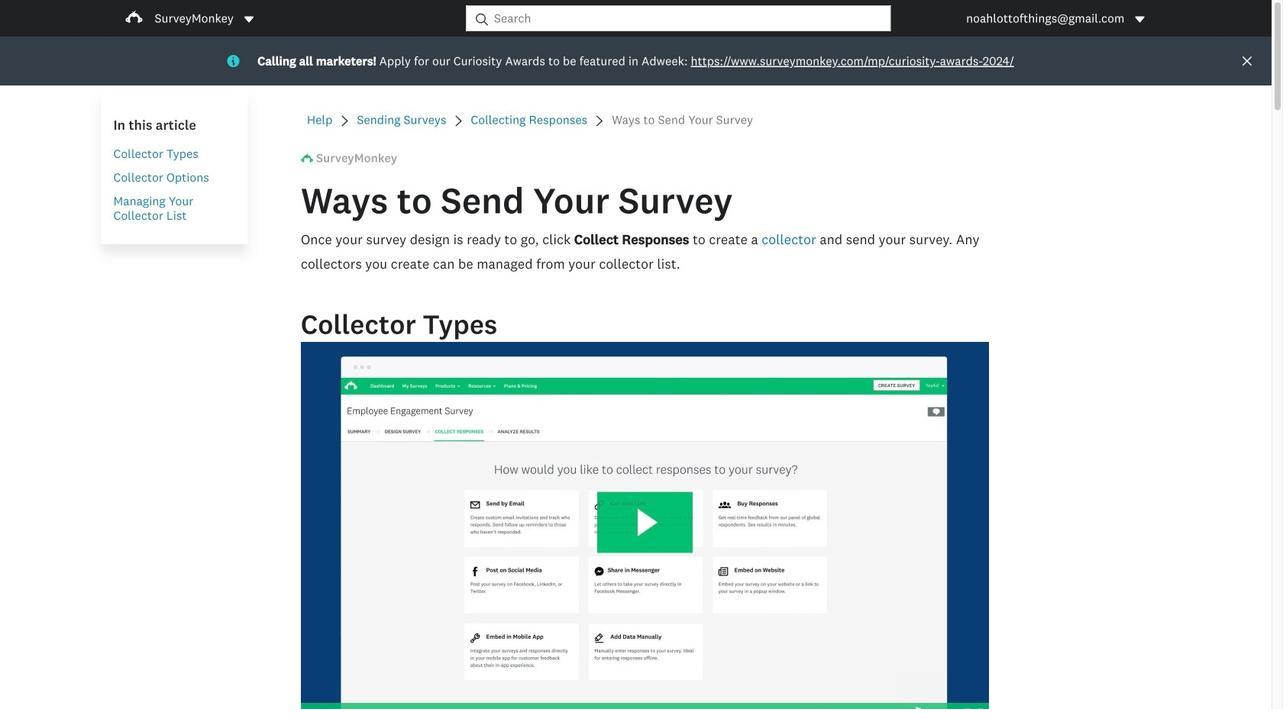 Task type: describe. For each thing, give the bounding box(es) containing it.
0 horizontal spatial open image
[[243, 13, 255, 26]]

open image inside icon
[[1135, 16, 1145, 23]]

info icon image
[[227, 55, 239, 67]]



Task type: locate. For each thing, give the bounding box(es) containing it.
close image
[[1241, 55, 1253, 67], [1243, 57, 1252, 66]]

alert
[[0, 37, 1272, 86]]

open image
[[243, 13, 255, 26], [1135, 16, 1145, 23]]

0 horizontal spatial open image
[[244, 16, 254, 23]]

video element
[[301, 342, 989, 710]]

Search text field
[[488, 6, 890, 31]]

search image
[[476, 13, 488, 26], [476, 13, 488, 26]]

1 horizontal spatial open image
[[1135, 16, 1145, 23]]

1 horizontal spatial open image
[[1134, 13, 1146, 26]]

open image
[[1134, 13, 1146, 26], [244, 16, 254, 23]]



Task type: vqa. For each thing, say whether or not it's contained in the screenshot.
Search 'text field'
yes



